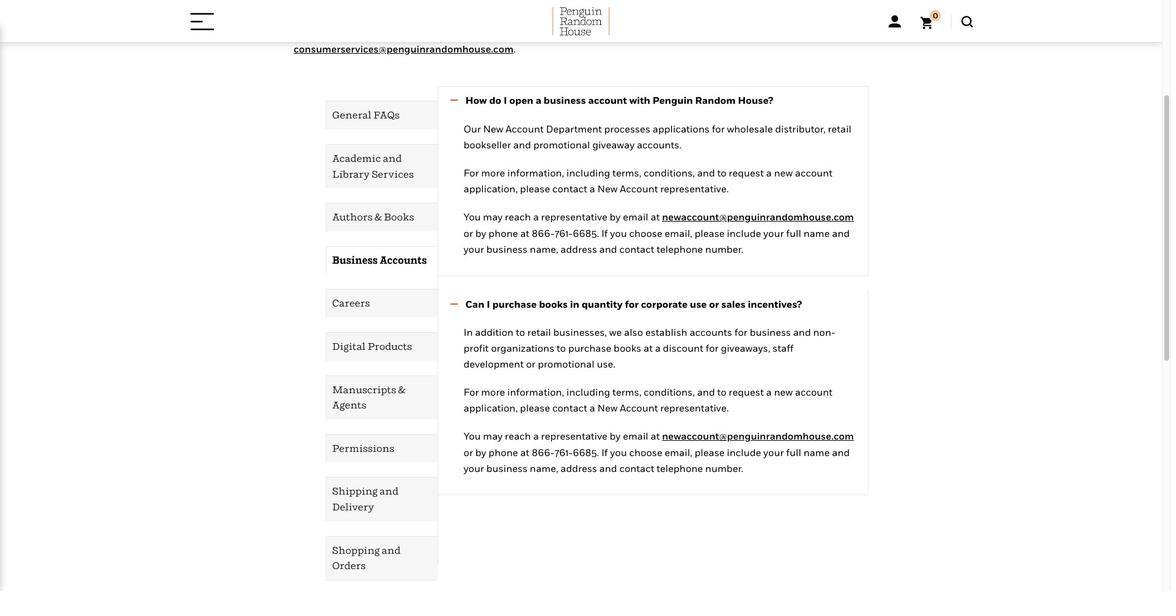 Task type: vqa. For each thing, say whether or not it's contained in the screenshot.
'Dune' to the bottom
no



Task type: locate. For each thing, give the bounding box(es) containing it.
2 email from the top
[[623, 431, 649, 443]]

0 vertical spatial account
[[506, 123, 544, 135]]

1 new from the top
[[774, 167, 793, 179]]

1 phone from the top
[[489, 227, 518, 239]]

0 vertical spatial telephone
[[657, 243, 703, 255]]

0 vertical spatial number.
[[706, 243, 744, 255]]

our
[[341, 11, 357, 24], [391, 11, 407, 24], [533, 27, 549, 39]]

to
[[338, 0, 348, 8], [795, 11, 804, 24], [718, 167, 727, 179], [516, 327, 525, 339], [557, 343, 566, 355], [718, 387, 727, 399]]

0 vertical spatial you may reach a representative by email at newaccount@penguinrandomhouse.com or by phone at 866-761-6685. if you choose email, please include your full name and your business name, address and contact telephone number.
[[464, 211, 854, 255]]

request for accounts
[[729, 387, 764, 399]]

0 vertical spatial choose
[[629, 227, 663, 239]]

1 vertical spatial request
[[729, 387, 764, 399]]

agents
[[332, 399, 367, 412]]

business,
[[418, 27, 461, 39]]

2 choose from the top
[[629, 447, 663, 459]]

a
[[807, 11, 812, 24], [536, 94, 542, 107], [766, 167, 772, 179], [590, 183, 595, 195], [533, 211, 539, 223], [655, 343, 661, 355], [766, 387, 772, 399], [590, 402, 595, 415], [533, 431, 539, 443]]

2 representative. from the top
[[661, 402, 729, 415]]

more down development
[[481, 387, 505, 399]]

penguin up applications at the top of page
[[653, 94, 693, 107]]

1 horizontal spatial our
[[391, 11, 407, 24]]

0 vertical spatial new
[[483, 123, 504, 135]]

2 full from the top
[[787, 447, 802, 459]]

for inside 'welcome to the penguin random house frequently asked questions page. you will find the most frequently asked questions regarding our books, our authors, and personal orders addressed in the categories below. for support related to a retail or promotional order for your business, please contact our customer service team at consumerservices@penguinrandomhouse.com .'
[[380, 27, 393, 39]]

our up order
[[341, 11, 357, 24]]

random
[[409, 0, 448, 8], [695, 94, 736, 107]]

account for quantity
[[620, 402, 658, 415]]

1 horizontal spatial the
[[606, 11, 621, 24]]

1 vertical spatial conditions,
[[644, 387, 695, 399]]

name, for giveaway
[[530, 243, 558, 255]]

0 horizontal spatial i
[[487, 298, 490, 310]]

please
[[463, 27, 493, 39], [520, 183, 550, 195], [695, 227, 725, 239], [520, 402, 550, 415], [695, 447, 725, 459]]

761-
[[555, 227, 573, 239], [555, 447, 573, 459]]

find
[[678, 0, 696, 8]]

for more information, including terms, conditions, and to request a new account application, please contact a new account representative. down in addition to retail businesses, we also establish accounts for business and non- profit organizations to purchase books at a discount for giveaways, staff development or promotional use.
[[464, 387, 833, 415]]

request down wholesale
[[729, 167, 764, 179]]

purchase up addition
[[493, 298, 537, 310]]

including for businesses,
[[567, 387, 610, 399]]

1 vertical spatial promotional
[[534, 139, 590, 151]]

customer
[[551, 27, 596, 39]]

2 email, from the top
[[665, 447, 693, 459]]

digital
[[332, 341, 366, 353]]

0 vertical spatial retail
[[815, 11, 838, 24]]

1 vertical spatial email
[[623, 431, 649, 443]]

2 vertical spatial retail
[[528, 327, 551, 339]]

1 application, from the top
[[464, 183, 518, 195]]

1 vertical spatial address
[[561, 463, 597, 475]]

0 vertical spatial random
[[409, 0, 448, 8]]

1 email, from the top
[[665, 227, 693, 239]]

0 vertical spatial representative
[[541, 211, 608, 223]]

and inside shopping and orders
[[382, 545, 401, 557]]

1 vertical spatial reach
[[505, 431, 531, 443]]

1 you may reach a representative by email at newaccount@penguinrandomhouse.com or by phone at 866-761-6685. if you choose email, please include your full name and your business name, address and contact telephone number. from the top
[[464, 211, 854, 255]]

1 conditions, from the top
[[644, 167, 695, 179]]

1 full from the top
[[787, 227, 802, 239]]

if for organizations
[[602, 447, 608, 459]]

1 6685. from the top
[[573, 227, 599, 239]]

personal
[[470, 11, 510, 24]]

account left with
[[588, 94, 627, 107]]

authors & books link
[[326, 204, 438, 232]]

promotional inside in addition to retail businesses, we also establish accounts for business and non- profit organizations to purchase books at a discount for giveaways, staff development or promotional use.
[[538, 358, 595, 371]]

2 name, from the top
[[530, 463, 558, 475]]

menu
[[294, 101, 438, 581]]

1 information, from the top
[[508, 167, 564, 179]]

new for distributor,
[[774, 167, 793, 179]]

1 vertical spatial you
[[610, 447, 627, 459]]

questions
[[564, 0, 611, 8]]

1 horizontal spatial &
[[398, 384, 406, 396]]

shopping
[[332, 545, 380, 557]]

1 vertical spatial terms,
[[613, 387, 642, 399]]

the up service
[[606, 11, 621, 24]]

1 vertical spatial email,
[[665, 447, 693, 459]]

0 vertical spatial 866-
[[532, 227, 555, 239]]

representative. down accounts.
[[661, 183, 729, 195]]

books up businesses,
[[539, 298, 568, 310]]

1 terms, from the top
[[613, 167, 642, 179]]

including
[[567, 167, 610, 179], [567, 387, 610, 399]]

account down non-
[[795, 387, 833, 399]]

representative. for establish
[[661, 402, 729, 415]]

penguin up books,
[[367, 0, 406, 8]]

may for in addition to retail businesses, we also establish accounts for business and non- profit organizations to purchase books at a discount for giveaways, staff development or promotional use.
[[483, 431, 503, 443]]

may for our new account department processes applications for wholesale distributor, retail bookseller and promotional giveaway accounts.
[[483, 211, 503, 223]]

0 vertical spatial promotional
[[294, 27, 351, 39]]

retail inside "our new account department processes applications for wholesale distributor, retail bookseller and promotional giveaway accounts."
[[828, 123, 852, 135]]

penguin inside 'welcome to the penguin random house frequently asked questions page. you will find the most frequently asked questions regarding our books, our authors, and personal orders addressed in the categories below. for support related to a retail or promotional order for your business, please contact our customer service team at consumerservices@penguinrandomhouse.com .'
[[367, 0, 406, 8]]

2 more from the top
[[481, 387, 505, 399]]

0 vertical spatial email
[[623, 211, 649, 223]]

1 vertical spatial 761-
[[555, 447, 573, 459]]

careers
[[332, 297, 370, 310]]

0 vertical spatial newaccount@penguinrandomhouse.com link
[[662, 211, 854, 223]]

0 vertical spatial 761-
[[555, 227, 573, 239]]

sales
[[722, 298, 746, 310]]

our right books,
[[391, 11, 407, 24]]

& for authors
[[375, 211, 382, 223]]

0 vertical spatial new
[[774, 167, 793, 179]]

representative. for wholesale
[[661, 183, 729, 195]]

telephone for establish
[[657, 463, 703, 475]]

address for accounts.
[[561, 243, 597, 255]]

you for organizations
[[610, 447, 627, 459]]

service
[[598, 27, 632, 39]]

2 you may reach a representative by email at newaccount@penguinrandomhouse.com or by phone at 866-761-6685. if you choose email, please include your full name and your business name, address and contact telephone number. from the top
[[464, 431, 854, 475]]

6685. for accounts.
[[573, 227, 599, 239]]

you may reach a representative by email at newaccount@penguinrandomhouse.com or by phone at 866-761-6685. if you choose email, please include your full name and your business name, address and contact telephone number.
[[464, 211, 854, 255], [464, 431, 854, 475]]

1 vertical spatial &
[[398, 384, 406, 396]]

1 vertical spatial representative
[[541, 431, 608, 443]]

2 terms, from the top
[[613, 387, 642, 399]]

account
[[506, 123, 544, 135], [620, 183, 658, 195], [620, 402, 658, 415]]

2 telephone from the top
[[657, 463, 703, 475]]

2 vertical spatial account
[[620, 402, 658, 415]]

for for can i purchase books in quantity for corporate use or sales incentives?
[[464, 387, 479, 399]]

for down books,
[[380, 27, 393, 39]]

in down questions
[[594, 11, 603, 24]]

promotional down regarding
[[294, 27, 351, 39]]

1 email from the top
[[623, 211, 649, 223]]

1 horizontal spatial in
[[594, 11, 603, 24]]

0 vertical spatial full
[[787, 227, 802, 239]]

name,
[[530, 243, 558, 255], [530, 463, 558, 475]]

academic and library services
[[332, 152, 414, 180]]

1 vertical spatial choose
[[629, 447, 663, 459]]

0 horizontal spatial random
[[409, 0, 448, 8]]

0 horizontal spatial in
[[570, 298, 580, 310]]

you for accounts.
[[610, 227, 627, 239]]

1 vertical spatial in
[[570, 298, 580, 310]]

frequently
[[741, 0, 789, 8]]

including down giveaway
[[567, 167, 610, 179]]

and inside shipping and delivery
[[380, 486, 399, 498]]

account down accounts.
[[620, 183, 658, 195]]

random left house? at top
[[695, 94, 736, 107]]

for up also
[[625, 298, 639, 310]]

account down distributor,
[[795, 167, 833, 179]]

1 representative. from the top
[[661, 183, 729, 195]]

1 vertical spatial i
[[487, 298, 490, 310]]

2 including from the top
[[567, 387, 610, 399]]

for down accounts
[[706, 343, 719, 355]]

information, down the organizations
[[508, 387, 564, 399]]

for down development
[[464, 387, 479, 399]]

you
[[610, 227, 627, 239], [610, 447, 627, 459]]

for more information, including terms, conditions, and to request a new account application, please contact a new account representative. down accounts.
[[464, 167, 833, 195]]

reach for our new account department processes applications for wholesale distributor, retail bookseller and promotional giveaway accounts.
[[505, 211, 531, 223]]

full
[[787, 227, 802, 239], [787, 447, 802, 459]]

1 reach from the top
[[505, 211, 531, 223]]

2 6685. from the top
[[573, 447, 599, 459]]

0 vertical spatial including
[[567, 167, 610, 179]]

2 vertical spatial you
[[464, 431, 481, 443]]

can
[[466, 298, 485, 310]]

business inside in addition to retail businesses, we also establish accounts for business and non- profit organizations to purchase books at a discount for giveaways, staff development or promotional use.
[[750, 327, 791, 339]]

manuscripts & agents link
[[326, 376, 438, 420]]

1 vertical spatial phone
[[489, 447, 518, 459]]

newaccount@penguinrandomhouse.com link
[[662, 211, 854, 223], [662, 431, 854, 443]]

newaccount@penguinrandomhouse.com for distributor,
[[662, 211, 854, 223]]

0 vertical spatial newaccount@penguinrandomhouse.com
[[662, 211, 854, 223]]

2 newaccount@penguinrandomhouse.com link from the top
[[662, 431, 854, 443]]

1 vertical spatial including
[[567, 387, 610, 399]]

1 number. from the top
[[706, 243, 744, 255]]

for inside 'welcome to the penguin random house frequently asked questions page. you will find the most frequently asked questions regarding our books, our authors, and personal orders addressed in the categories below. for support related to a retail or promotional order for your business, please contact our customer service team at consumerservices@penguinrandomhouse.com .'
[[704, 11, 720, 24]]

1 vertical spatial newaccount@penguinrandomhouse.com link
[[662, 431, 854, 443]]

1 request from the top
[[729, 167, 764, 179]]

0 vertical spatial &
[[375, 211, 382, 223]]

more
[[481, 167, 505, 179], [481, 387, 505, 399]]

1 vertical spatial for
[[464, 167, 479, 179]]

0 vertical spatial in
[[594, 11, 603, 24]]

application,
[[464, 183, 518, 195], [464, 402, 518, 415]]

request down giveaways,
[[729, 387, 764, 399]]

conditions, down accounts.
[[644, 167, 695, 179]]

1 telephone from the top
[[657, 243, 703, 255]]

include for distributor,
[[727, 227, 761, 239]]

information, down bookseller
[[508, 167, 564, 179]]

request
[[729, 167, 764, 179], [729, 387, 764, 399]]

0 vertical spatial include
[[727, 227, 761, 239]]

1 if from the top
[[602, 227, 608, 239]]

2 vertical spatial for
[[464, 387, 479, 399]]

1 vertical spatial may
[[483, 431, 503, 443]]

if for accounts.
[[602, 227, 608, 239]]

1 vertical spatial application,
[[464, 402, 518, 415]]

new down use.
[[598, 402, 618, 415]]

number. for wholesale
[[706, 243, 744, 255]]

1 horizontal spatial i
[[504, 94, 507, 107]]

terms, down giveaway
[[613, 167, 642, 179]]

2 address from the top
[[561, 463, 597, 475]]

business
[[544, 94, 586, 107], [487, 243, 528, 255], [750, 327, 791, 339], [487, 463, 528, 475]]

0 vertical spatial penguin
[[367, 0, 406, 8]]

0 vertical spatial information,
[[508, 167, 564, 179]]

application, down bookseller
[[464, 183, 518, 195]]

1 including from the top
[[567, 167, 610, 179]]

2 you from the top
[[610, 447, 627, 459]]

1 vertical spatial include
[[727, 447, 761, 459]]

i right do
[[504, 94, 507, 107]]

2 include from the top
[[727, 447, 761, 459]]

2 name from the top
[[804, 447, 830, 459]]

1 newaccount@penguinrandomhouse.com link from the top
[[662, 211, 854, 223]]

1 vertical spatial 6685.
[[573, 447, 599, 459]]

new
[[483, 123, 504, 135], [598, 183, 618, 195], [598, 402, 618, 415]]

for
[[380, 27, 393, 39], [712, 123, 725, 135], [625, 298, 639, 310], [735, 327, 748, 339], [706, 343, 719, 355]]

2 new from the top
[[774, 387, 793, 399]]

2 representative from the top
[[541, 431, 608, 443]]

0 vertical spatial purchase
[[493, 298, 537, 310]]

account for non-
[[795, 387, 833, 399]]

for left wholesale
[[712, 123, 725, 135]]

penguin random house image
[[553, 7, 610, 35]]

for
[[704, 11, 720, 24], [464, 167, 479, 179], [464, 387, 479, 399]]

0 vertical spatial more
[[481, 167, 505, 179]]

representative. down discount
[[661, 402, 729, 415]]

1 vertical spatial name
[[804, 447, 830, 459]]

staff
[[773, 343, 794, 355]]

random up "authors," at the left top of the page
[[409, 0, 448, 8]]

0 horizontal spatial penguin
[[367, 0, 406, 8]]

a inside 'welcome to the penguin random house frequently asked questions page. you will find the most frequently asked questions regarding our books, our authors, and personal orders addressed in the categories below. for support related to a retail or promotional order for your business, please contact our customer service team at consumerservices@penguinrandomhouse.com .'
[[807, 11, 812, 24]]

2 for more information, including terms, conditions, and to request a new account application, please contact a new account representative. from the top
[[464, 387, 833, 415]]

2 761- from the top
[[555, 447, 573, 459]]

1 include from the top
[[727, 227, 761, 239]]

1 horizontal spatial books
[[614, 343, 642, 355]]

0 vertical spatial if
[[602, 227, 608, 239]]

& right manuscripts
[[398, 384, 406, 396]]

the right find
[[698, 0, 714, 8]]

2 application, from the top
[[464, 402, 518, 415]]

email for we
[[623, 431, 649, 443]]

& left books
[[375, 211, 382, 223]]

you may reach a representative by email at newaccount@penguinrandomhouse.com or by phone at 866-761-6685. if you choose email, please include your full name and your business name, address and contact telephone number. for applications
[[464, 211, 854, 255]]

& inside manuscripts & agents
[[398, 384, 406, 396]]

books,
[[359, 11, 389, 24]]

accounts.
[[637, 139, 682, 151]]

your inside 'welcome to the penguin random house frequently asked questions page. you will find the most frequently asked questions regarding our books, our authors, and personal orders addressed in the categories below. for support related to a retail or promotional order for your business, please contact our customer service team at consumerservices@penguinrandomhouse.com .'
[[395, 27, 415, 39]]

promotional inside 'welcome to the penguin random house frequently asked questions page. you will find the most frequently asked questions regarding our books, our authors, and personal orders addressed in the categories below. for support related to a retail or promotional order for your business, please contact our customer service team at consumerservices@penguinrandomhouse.com .'
[[294, 27, 351, 39]]

sign in image
[[889, 15, 901, 28]]

0 vertical spatial may
[[483, 211, 503, 223]]

corporate
[[641, 298, 688, 310]]

1 vertical spatial information,
[[508, 387, 564, 399]]

0 vertical spatial conditions,
[[644, 167, 695, 179]]

phone for our new account department processes applications for wholesale distributor, retail bookseller and promotional giveaway accounts.
[[489, 227, 518, 239]]

2 conditions, from the top
[[644, 387, 695, 399]]

1 may from the top
[[483, 211, 503, 223]]

for more information, including terms, conditions, and to request a new account application, please contact a new account representative. for we
[[464, 387, 833, 415]]

contact
[[496, 27, 531, 39], [553, 183, 588, 195], [620, 243, 655, 255], [553, 402, 588, 415], [620, 463, 655, 475]]

contact inside 'welcome to the penguin random house frequently asked questions page. you will find the most frequently asked questions regarding our books, our authors, and personal orders addressed in the categories below. for support related to a retail or promotional order for your business, please contact our customer service team at consumerservices@penguinrandomhouse.com .'
[[496, 27, 531, 39]]

business
[[332, 254, 378, 266]]

2 vertical spatial new
[[598, 402, 618, 415]]

including down use.
[[567, 387, 610, 399]]

name
[[804, 227, 830, 239], [804, 447, 830, 459]]

new down staff
[[774, 387, 793, 399]]

1 name, from the top
[[530, 243, 558, 255]]

1 you from the top
[[610, 227, 627, 239]]

page.
[[613, 0, 639, 8]]

terms, down use.
[[613, 387, 642, 399]]

0 vertical spatial you
[[610, 227, 627, 239]]

1 name from the top
[[804, 227, 830, 239]]

1 vertical spatial representative.
[[661, 402, 729, 415]]

1 for more information, including terms, conditions, and to request a new account application, please contact a new account representative. from the top
[[464, 167, 833, 195]]

or inside 'welcome to the penguin random house frequently asked questions page. you will find the most frequently asked questions regarding our books, our authors, and personal orders addressed in the categories below. for support related to a retail or promotional order for your business, please contact our customer service team at consumerservices@penguinrandomhouse.com .'
[[841, 11, 850, 24]]

promotional
[[294, 27, 351, 39], [534, 139, 590, 151], [538, 358, 595, 371]]

retail down questions
[[815, 11, 838, 24]]

i right the can
[[487, 298, 490, 310]]

0 vertical spatial for
[[704, 11, 720, 24]]

for down bookseller
[[464, 167, 479, 179]]

2 if from the top
[[602, 447, 608, 459]]

1 866- from the top
[[532, 227, 555, 239]]

digital products link
[[326, 333, 438, 361]]

include for accounts
[[727, 447, 761, 459]]

authors & books
[[332, 211, 414, 223]]

new down distributor,
[[774, 167, 793, 179]]

purchase inside can i purchase books in quantity for corporate use or sales incentives? link
[[493, 298, 537, 310]]

761- for accounts.
[[555, 227, 573, 239]]

2 number. from the top
[[706, 463, 744, 475]]

books
[[539, 298, 568, 310], [614, 343, 642, 355]]

1 vertical spatial you may reach a representative by email at newaccount@penguinrandomhouse.com or by phone at 866-761-6685. if you choose email, please include your full name and your business name, address and contact telephone number.
[[464, 431, 854, 475]]

2 newaccount@penguinrandomhouse.com from the top
[[662, 431, 854, 443]]

account down in addition to retail businesses, we also establish accounts for business and non- profit organizations to purchase books at a discount for giveaways, staff development or promotional use.
[[620, 402, 658, 415]]

promotional down businesses,
[[538, 358, 595, 371]]

information, for retail
[[508, 387, 564, 399]]

2 phone from the top
[[489, 447, 518, 459]]

1 horizontal spatial purchase
[[569, 343, 612, 355]]

include
[[727, 227, 761, 239], [727, 447, 761, 459]]

0 vertical spatial name
[[804, 227, 830, 239]]

distributor,
[[775, 123, 826, 135]]

more for in addition to retail businesses, we also establish accounts for business and non- profit organizations to purchase books at a discount for giveaways, staff development or promotional use.
[[481, 387, 505, 399]]

0 vertical spatial name,
[[530, 243, 558, 255]]

new up bookseller
[[483, 123, 504, 135]]

0 vertical spatial for more information, including terms, conditions, and to request a new account application, please contact a new account representative.
[[464, 167, 833, 195]]

number. for establish
[[706, 463, 744, 475]]

email for applications
[[623, 211, 649, 223]]

you may reach a representative by email at newaccount@penguinrandomhouse.com or by phone at 866-761-6685. if you choose email, please include your full name and your business name, address and contact telephone number. for we
[[464, 431, 854, 475]]

i
[[504, 94, 507, 107], [487, 298, 490, 310]]

business accounts
[[332, 254, 427, 266]]

application, for in addition to retail businesses, we also establish accounts for business and non- profit organizations to purchase books at a discount for giveaways, staff development or promotional use.
[[464, 402, 518, 415]]

2 information, from the top
[[508, 387, 564, 399]]

0 horizontal spatial our
[[341, 11, 357, 24]]

0 horizontal spatial purchase
[[493, 298, 537, 310]]

shopping cart image
[[921, 10, 941, 29]]

our down orders
[[533, 27, 549, 39]]

shipping and delivery link
[[326, 478, 438, 522]]

account down open
[[506, 123, 544, 135]]

2 866- from the top
[[532, 447, 555, 459]]

1 newaccount@penguinrandomhouse.com from the top
[[662, 211, 854, 223]]

and inside 'welcome to the penguin random house frequently asked questions page. you will find the most frequently asked questions regarding our books, our authors, and personal orders addressed in the categories below. for support related to a retail or promotional order for your business, please contact our customer service team at consumerservices@penguinrandomhouse.com .'
[[450, 11, 467, 24]]

if
[[602, 227, 608, 239], [602, 447, 608, 459]]

or inside in addition to retail businesses, we also establish accounts for business and non- profit organizations to purchase books at a discount for giveaways, staff development or promotional use.
[[526, 358, 536, 371]]

at inside in addition to retail businesses, we also establish accounts for business and non- profit organizations to purchase books at a discount for giveaways, staff development or promotional use.
[[644, 343, 653, 355]]

retail inside 'welcome to the penguin random house frequently asked questions page. you will find the most frequently asked questions regarding our books, our authors, and personal orders addressed in the categories below. for support related to a retail or promotional order for your business, please contact our customer service team at consumerservices@penguinrandomhouse.com .'
[[815, 11, 838, 24]]

address
[[561, 243, 597, 255], [561, 463, 597, 475]]

1 vertical spatial purchase
[[569, 343, 612, 355]]

the
[[350, 0, 365, 8], [698, 0, 714, 8], [606, 11, 621, 24]]

purchase down businesses,
[[569, 343, 612, 355]]

1 761- from the top
[[555, 227, 573, 239]]

for down most
[[704, 11, 720, 24]]

shopping and orders
[[332, 545, 401, 572]]

0 vertical spatial you
[[641, 0, 658, 8]]

1 vertical spatial retail
[[828, 123, 852, 135]]

application, for our new account department processes applications for wholesale distributor, retail bookseller and promotional giveaway accounts.
[[464, 183, 518, 195]]

questions
[[820, 0, 866, 8]]

books down also
[[614, 343, 642, 355]]

for up giveaways,
[[735, 327, 748, 339]]

phone
[[489, 227, 518, 239], [489, 447, 518, 459]]

1 representative from the top
[[541, 211, 608, 223]]

0 vertical spatial phone
[[489, 227, 518, 239]]

the up books,
[[350, 0, 365, 8]]

2 request from the top
[[729, 387, 764, 399]]

menu containing general faqs
[[294, 101, 438, 581]]

new down giveaway
[[598, 183, 618, 195]]

1 choose from the top
[[629, 227, 663, 239]]

application, down development
[[464, 402, 518, 415]]

your
[[395, 27, 415, 39], [764, 227, 784, 239], [464, 243, 484, 255], [764, 447, 784, 459], [464, 463, 484, 475]]

accounts
[[690, 327, 733, 339]]

promotional down department
[[534, 139, 590, 151]]

1 more from the top
[[481, 167, 505, 179]]

below.
[[673, 11, 702, 24]]

in left quantity
[[570, 298, 580, 310]]

giveaways,
[[721, 343, 771, 355]]

retail right distributor,
[[828, 123, 852, 135]]

2 may from the top
[[483, 431, 503, 443]]

choose for we
[[629, 447, 663, 459]]

1 vertical spatial new
[[598, 183, 618, 195]]

1 vertical spatial account
[[620, 183, 658, 195]]

1 address from the top
[[561, 243, 597, 255]]

conditions, down discount
[[644, 387, 695, 399]]

0 vertical spatial account
[[588, 94, 627, 107]]

761- for organizations
[[555, 447, 573, 459]]

0 vertical spatial application,
[[464, 183, 518, 195]]

retail
[[815, 11, 838, 24], [828, 123, 852, 135], [528, 327, 551, 339]]

1 vertical spatial telephone
[[657, 463, 703, 475]]

1 vertical spatial random
[[695, 94, 736, 107]]

2 vertical spatial account
[[795, 387, 833, 399]]

1 vertical spatial books
[[614, 343, 642, 355]]

how do i open a business account with penguin random house?
[[466, 94, 774, 107]]

1 vertical spatial 866-
[[532, 447, 555, 459]]

0 vertical spatial reach
[[505, 211, 531, 223]]

retail up the organizations
[[528, 327, 551, 339]]

more down bookseller
[[481, 167, 505, 179]]

0 vertical spatial address
[[561, 243, 597, 255]]

0 vertical spatial email,
[[665, 227, 693, 239]]

for for how do i open a business account with penguin random house?
[[464, 167, 479, 179]]

consumerservices@penguinrandomhouse.com link
[[294, 43, 514, 55]]

terms, for applications
[[613, 167, 642, 179]]

newaccount@penguinrandomhouse.com link for distributor,
[[662, 211, 854, 223]]

1 vertical spatial name,
[[530, 463, 558, 475]]

6685. for organizations
[[573, 447, 599, 459]]

6685.
[[573, 227, 599, 239], [573, 447, 599, 459]]

representative for organizations
[[541, 431, 608, 443]]

0 vertical spatial representative.
[[661, 183, 729, 195]]

2 reach from the top
[[505, 431, 531, 443]]



Task type: describe. For each thing, give the bounding box(es) containing it.
will
[[660, 0, 676, 8]]

account for promotional
[[795, 167, 833, 179]]

welcome
[[294, 0, 336, 8]]

random inside 'welcome to the penguin random house frequently asked questions page. you will find the most frequently asked questions regarding our books, our authors, and personal orders addressed in the categories below. for support related to a retail or promotional order for your business, please contact our customer service team at consumerservices@penguinrandomhouse.com .'
[[409, 0, 448, 8]]

and inside academic and library services
[[383, 152, 402, 164]]

products
[[368, 341, 412, 353]]

reach for in addition to retail businesses, we also establish accounts for business and non- profit organizations to purchase books at a discount for giveaways, staff development or promotional use.
[[505, 431, 531, 443]]

conditions, for for
[[644, 167, 695, 179]]

for inside "our new account department processes applications for wholesale distributor, retail bookseller and promotional giveaway accounts."
[[712, 123, 725, 135]]

consumerservices@penguinrandomhouse.com
[[294, 43, 514, 55]]

choose for applications
[[629, 227, 663, 239]]

also
[[624, 327, 643, 339]]

0 vertical spatial i
[[504, 94, 507, 107]]

name for in addition to retail businesses, we also establish accounts for business and non- profit organizations to purchase books at a discount for giveaways, staff development or promotional use.
[[804, 447, 830, 459]]

authors,
[[409, 11, 447, 24]]

use
[[690, 298, 707, 310]]

search image
[[962, 16, 973, 27]]

manuscripts & agents
[[332, 384, 406, 412]]

permissions link
[[326, 435, 438, 463]]

our new account department processes applications for wholesale distributor, retail bookseller and promotional giveaway accounts.
[[464, 123, 852, 151]]

categories
[[623, 11, 671, 24]]

1 vertical spatial penguin
[[653, 94, 693, 107]]

at inside 'welcome to the penguin random house frequently asked questions page. you will find the most frequently asked questions regarding our books, our authors, and personal orders addressed in the categories below. for support related to a retail or promotional order for your business, please contact our customer service team at consumerservices@penguinrandomhouse.com .'
[[660, 27, 669, 39]]

for more information, including terms, conditions, and to request a new account application, please contact a new account representative. for applications
[[464, 167, 833, 195]]

do
[[489, 94, 502, 107]]

careers link
[[326, 290, 438, 318]]

how do i open a business account with penguin random house? link
[[438, 93, 856, 109]]

866- for profit
[[532, 447, 555, 459]]

full for in addition to retail businesses, we also establish accounts for business and non- profit organizations to purchase books at a discount for giveaways, staff development or promotional use.
[[787, 447, 802, 459]]

0 horizontal spatial books
[[539, 298, 568, 310]]

bookseller
[[464, 139, 511, 151]]

services
[[372, 168, 414, 180]]

name for our new account department processes applications for wholesale distributor, retail bookseller and promotional giveaway accounts.
[[804, 227, 830, 239]]

delivery
[[332, 501, 374, 514]]

quantity
[[582, 298, 623, 310]]

account inside "our new account department processes applications for wholesale distributor, retail bookseller and promotional giveaway accounts."
[[506, 123, 544, 135]]

shipping and delivery
[[332, 486, 399, 514]]

in inside 'welcome to the penguin random house frequently asked questions page. you will find the most frequently asked questions regarding our books, our authors, and personal orders addressed in the categories below. for support related to a retail or promotional order for your business, please contact our customer service team at consumerservices@penguinrandomhouse.com .'
[[594, 11, 603, 24]]

digital products
[[332, 341, 412, 353]]

you for can i purchase books in quantity for corporate use or sales incentives?
[[464, 431, 481, 443]]

terms, for we
[[613, 387, 642, 399]]

businesses,
[[553, 327, 607, 339]]

asked
[[791, 0, 818, 8]]

addition
[[475, 327, 514, 339]]

email, for also
[[665, 447, 693, 459]]

representative for accounts.
[[541, 211, 608, 223]]

new for accounts
[[774, 387, 793, 399]]

academic
[[332, 152, 381, 164]]

retail inside in addition to retail businesses, we also establish accounts for business and non- profit organizations to purchase books at a discount for giveaways, staff development or promotional use.
[[528, 327, 551, 339]]

promotional inside "our new account department processes applications for wholesale distributor, retail bookseller and promotional giveaway accounts."
[[534, 139, 590, 151]]

use.
[[597, 358, 616, 371]]

general faqs link
[[326, 102, 438, 130]]

addressed
[[544, 11, 592, 24]]

request for distributor,
[[729, 167, 764, 179]]

name, for profit
[[530, 463, 558, 475]]

profit
[[464, 343, 489, 355]]

information, for department
[[508, 167, 564, 179]]

processes
[[604, 123, 651, 135]]

2 horizontal spatial our
[[533, 27, 549, 39]]

a inside in addition to retail businesses, we also establish accounts for business and non- profit organizations to purchase books at a discount for giveaways, staff development or promotional use.
[[655, 343, 661, 355]]

866- for giveaway
[[532, 227, 555, 239]]

regarding
[[294, 11, 339, 24]]

new inside "our new account department processes applications for wholesale distributor, retail bookseller and promotional giveaway accounts."
[[483, 123, 504, 135]]

how
[[466, 94, 487, 107]]

our
[[464, 123, 481, 135]]

organizations
[[491, 343, 555, 355]]

giveaway
[[593, 139, 635, 151]]

and inside "our new account department processes applications for wholesale distributor, retail bookseller and promotional giveaway accounts."
[[514, 139, 531, 151]]

can i purchase books in quantity for corporate use or sales incentives? link
[[438, 297, 856, 313]]

authors
[[332, 211, 373, 223]]

permissions
[[332, 443, 395, 455]]

& for manuscripts
[[398, 384, 406, 396]]

account for business
[[620, 183, 658, 195]]

academic and library services link
[[326, 145, 438, 188]]

1 horizontal spatial random
[[695, 94, 736, 107]]

support
[[722, 11, 758, 24]]

open
[[510, 94, 534, 107]]

house?
[[738, 94, 774, 107]]

.
[[514, 43, 516, 55]]

purchase inside in addition to retail businesses, we also establish accounts for business and non- profit organizations to purchase books at a discount for giveaways, staff development or promotional use.
[[569, 343, 612, 355]]

order
[[353, 27, 377, 39]]

orders
[[512, 11, 542, 24]]

faqs
[[374, 109, 400, 121]]

department
[[546, 123, 602, 135]]

establish
[[646, 327, 688, 339]]

phone for in addition to retail businesses, we also establish accounts for business and non- profit organizations to purchase books at a discount for giveaways, staff development or promotional use.
[[489, 447, 518, 459]]

can i purchase books in quantity for corporate use or sales incentives?
[[466, 298, 802, 310]]

house
[[450, 0, 480, 8]]

you for how do i open a business account with penguin random house?
[[464, 211, 481, 223]]

books inside in addition to retail businesses, we also establish accounts for business and non- profit organizations to purchase books at a discount for giveaways, staff development or promotional use.
[[614, 343, 642, 355]]

accounts
[[380, 254, 427, 266]]

conditions, for also
[[644, 387, 695, 399]]

full for our new account department processes applications for wholesale distributor, retail bookseller and promotional giveaway accounts.
[[787, 227, 802, 239]]

we
[[610, 327, 622, 339]]

books
[[384, 211, 414, 223]]

newaccount@penguinrandomhouse.com for accounts
[[662, 431, 854, 443]]

newaccount@penguinrandomhouse.com link for accounts
[[662, 431, 854, 443]]

more for our new account department processes applications for wholesale distributor, retail bookseller and promotional giveaway accounts.
[[481, 167, 505, 179]]

non-
[[814, 327, 836, 339]]

orders
[[332, 560, 366, 572]]

and inside in addition to retail businesses, we also establish accounts for business and non- profit organizations to purchase books at a discount for giveaways, staff development or promotional use.
[[793, 327, 811, 339]]

with
[[630, 94, 651, 107]]

2 horizontal spatial the
[[698, 0, 714, 8]]

discount
[[663, 343, 704, 355]]

library
[[332, 168, 370, 180]]

in inside can i purchase books in quantity for corporate use or sales incentives? link
[[570, 298, 580, 310]]

business accounts link
[[326, 247, 438, 275]]

including for processes
[[567, 167, 610, 179]]

in
[[464, 327, 473, 339]]

new for books
[[598, 402, 618, 415]]

new for open
[[598, 183, 618, 195]]

shipping
[[332, 486, 378, 498]]

general faqs
[[332, 109, 400, 121]]

in addition to retail businesses, we also establish accounts for business and non- profit organizations to purchase books at a discount for giveaways, staff development or promotional use.
[[464, 327, 836, 371]]

incentives?
[[748, 298, 802, 310]]

telephone for wholesale
[[657, 243, 703, 255]]

wholesale
[[727, 123, 773, 135]]

shopping and orders link
[[326, 537, 438, 581]]

email, for for
[[665, 227, 693, 239]]

0 horizontal spatial the
[[350, 0, 365, 8]]

applications
[[653, 123, 710, 135]]

you inside 'welcome to the penguin random house frequently asked questions page. you will find the most frequently asked questions regarding our books, our authors, and personal orders addressed in the categories below. for support related to a retail or promotional order for your business, please contact our customer service team at consumerservices@penguinrandomhouse.com .'
[[641, 0, 658, 8]]

asked
[[534, 0, 562, 8]]

frequently
[[482, 0, 532, 8]]

related
[[761, 11, 793, 24]]

address for organizations
[[561, 463, 597, 475]]

please inside 'welcome to the penguin random house frequently asked questions page. you will find the most frequently asked questions regarding our books, our authors, and personal orders addressed in the categories below. for support related to a retail or promotional order for your business, please contact our customer service team at consumerservices@penguinrandomhouse.com .'
[[463, 27, 493, 39]]



